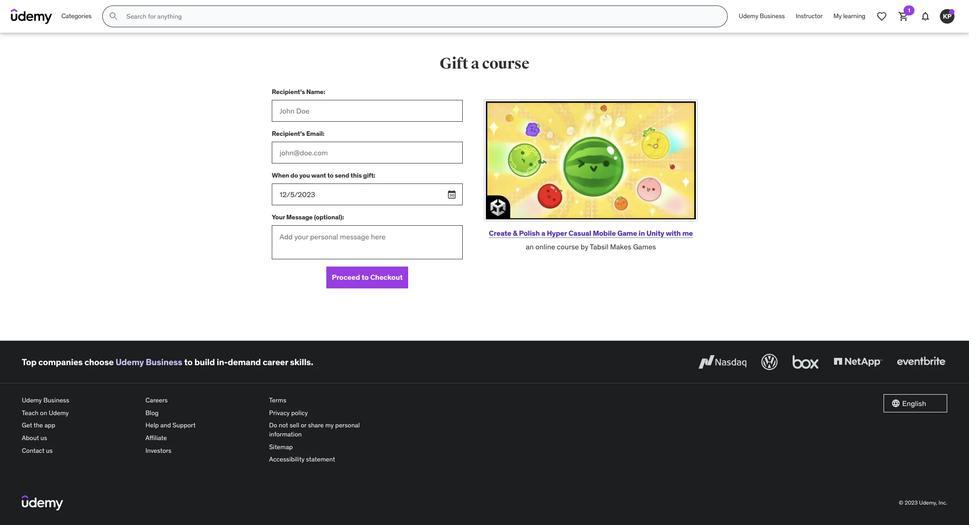 Task type: vqa. For each thing, say whether or not it's contained in the screenshot.
want
yes



Task type: locate. For each thing, give the bounding box(es) containing it.
0 horizontal spatial business
[[43, 397, 69, 405]]

create & polish a hyper casual mobile game in unity with me link
[[489, 229, 693, 238]]

with
[[666, 229, 681, 238]]

1 recipient's from the top
[[272, 88, 305, 96]]

english
[[902, 399, 926, 408]]

help and support link
[[145, 420, 262, 432]]

business up on
[[43, 397, 69, 405]]

recipient's left email: on the top left of page
[[272, 129, 305, 138]]

Your Message (optional): text field
[[272, 226, 463, 260]]

course
[[482, 54, 530, 73], [557, 242, 579, 252]]

personal
[[335, 422, 360, 430]]

us
[[41, 434, 47, 442], [46, 447, 53, 455]]

0 horizontal spatial a
[[471, 54, 479, 73]]

(optional):
[[314, 213, 344, 221]]

0 vertical spatial us
[[41, 434, 47, 442]]

1 vertical spatial udemy business link
[[116, 357, 182, 368]]

your
[[272, 213, 285, 221]]

recipient's
[[272, 88, 305, 96], [272, 129, 305, 138]]

Recipient's Name: text field
[[272, 100, 463, 122]]

1 vertical spatial recipient's
[[272, 129, 305, 138]]

2023
[[905, 499, 918, 506]]

kp link
[[937, 5, 958, 27]]

0 horizontal spatial course
[[482, 54, 530, 73]]

recipient's email:
[[272, 129, 325, 138]]

help
[[145, 422, 159, 430]]

0 vertical spatial course
[[482, 54, 530, 73]]

careers link
[[145, 395, 262, 407]]

udemy business link
[[734, 5, 791, 27], [116, 357, 182, 368], [22, 395, 138, 407]]

nasdaq image
[[697, 352, 749, 372]]

demand
[[228, 357, 261, 368]]

my
[[834, 12, 842, 20]]

2 vertical spatial udemy business link
[[22, 395, 138, 407]]

sell
[[290, 422, 299, 430]]

affiliate link
[[145, 432, 262, 445]]

on
[[40, 409, 47, 417]]

about
[[22, 434, 39, 442]]

udemy image
[[11, 9, 52, 24], [22, 495, 63, 511]]

1 horizontal spatial a
[[542, 229, 545, 238]]

us right contact
[[46, 447, 53, 455]]

1 horizontal spatial course
[[557, 242, 579, 252]]

do
[[269, 422, 277, 430]]

udemy
[[739, 12, 759, 20], [116, 357, 144, 368], [22, 397, 42, 405], [49, 409, 69, 417]]

an
[[526, 242, 534, 252]]

tabsil
[[590, 242, 609, 252]]

0 vertical spatial business
[[760, 12, 785, 20]]

careers
[[145, 397, 168, 405]]

my learning link
[[828, 5, 871, 27]]

2 vertical spatial to
[[184, 357, 193, 368]]

proceed to checkout
[[332, 273, 403, 282]]

2 vertical spatial business
[[43, 397, 69, 405]]

accessibility statement link
[[269, 454, 386, 466]]

0 vertical spatial to
[[327, 171, 334, 179]]

contact
[[22, 447, 44, 455]]

a left hyper
[[542, 229, 545, 238]]

1 vertical spatial business
[[146, 357, 182, 368]]

my learning
[[834, 12, 866, 20]]

a
[[471, 54, 479, 73], [542, 229, 545, 238]]

to
[[327, 171, 334, 179], [362, 273, 369, 282], [184, 357, 193, 368]]

create
[[489, 229, 511, 238]]

2 recipient's from the top
[[272, 129, 305, 138]]

when
[[272, 171, 289, 179]]

to left send
[[327, 171, 334, 179]]

1 vertical spatial to
[[362, 273, 369, 282]]

1 vertical spatial course
[[557, 242, 579, 252]]

my
[[325, 422, 334, 430]]

sitemap
[[269, 443, 293, 451]]

do not sell or share my personal information button
[[269, 420, 386, 441]]

1 horizontal spatial business
[[146, 357, 182, 368]]

notifications image
[[920, 11, 931, 22]]

in
[[639, 229, 645, 238]]

to inside button
[[362, 273, 369, 282]]

netapp image
[[832, 352, 884, 372]]

0 vertical spatial a
[[471, 54, 479, 73]]

you
[[299, 171, 310, 179]]

wishlist image
[[877, 11, 887, 22]]

gift a course
[[440, 54, 530, 73]]

to left build at the left bottom
[[184, 357, 193, 368]]

business left the 'instructor'
[[760, 12, 785, 20]]

2 horizontal spatial to
[[362, 273, 369, 282]]

terms link
[[269, 395, 386, 407]]

business for udemy business teach on udemy get the app about us contact us
[[43, 397, 69, 405]]

online
[[536, 242, 555, 252]]

1 link
[[893, 5, 915, 27]]

1
[[908, 7, 910, 14]]

Search for anything text field
[[125, 9, 717, 24]]

business up the careers
[[146, 357, 182, 368]]

categories
[[61, 12, 92, 20]]

app
[[45, 422, 55, 430]]

support
[[173, 422, 196, 430]]

learning
[[843, 12, 866, 20]]

0 vertical spatial recipient's
[[272, 88, 305, 96]]

english button
[[884, 395, 948, 413]]

udemy,
[[919, 499, 938, 506]]

careers blog help and support affiliate investors
[[145, 397, 196, 455]]

or
[[301, 422, 307, 430]]

email:
[[306, 129, 325, 138]]

us right about
[[41, 434, 47, 442]]

build
[[194, 357, 215, 368]]

recipient's for recipient's email:
[[272, 129, 305, 138]]

to right proceed
[[362, 273, 369, 282]]

recipient's left name:
[[272, 88, 305, 96]]

a right "gift"
[[471, 54, 479, 73]]

sitemap link
[[269, 441, 386, 454]]

in-
[[217, 357, 228, 368]]

business inside udemy business teach on udemy get the app about us contact us
[[43, 397, 69, 405]]

2 horizontal spatial business
[[760, 12, 785, 20]]

privacy
[[269, 409, 290, 417]]

volkswagen image
[[760, 352, 780, 372]]

0 vertical spatial udemy image
[[11, 9, 52, 24]]

information
[[269, 431, 302, 439]]



Task type: describe. For each thing, give the bounding box(es) containing it.
polish
[[519, 229, 540, 238]]

When do you want to send this gift: text field
[[272, 184, 463, 206]]

casual
[[569, 229, 591, 238]]

hyper
[[547, 229, 567, 238]]

inc.
[[939, 499, 948, 506]]

me
[[682, 229, 693, 238]]

send
[[335, 171, 349, 179]]

small image
[[892, 399, 901, 408]]

recipient's name:
[[272, 88, 325, 96]]

the
[[34, 422, 43, 430]]

recipient's for recipient's name:
[[272, 88, 305, 96]]

policy
[[291, 409, 308, 417]]

Recipient's Email: email field
[[272, 142, 463, 164]]

teach on udemy link
[[22, 407, 138, 420]]

game
[[618, 229, 637, 238]]

business for udemy business
[[760, 12, 785, 20]]

blog
[[145, 409, 159, 417]]

udemy business
[[739, 12, 785, 20]]

instructor
[[796, 12, 823, 20]]

choose
[[84, 357, 114, 368]]

statement
[[306, 456, 335, 464]]

makes
[[610, 242, 632, 252]]

investors link
[[145, 445, 262, 457]]

your message (optional):
[[272, 213, 344, 221]]

1 vertical spatial a
[[542, 229, 545, 238]]

want
[[311, 171, 326, 179]]

do
[[290, 171, 298, 179]]

career
[[263, 357, 288, 368]]

0 vertical spatial udemy business link
[[734, 5, 791, 27]]

companies
[[38, 357, 83, 368]]

message
[[286, 213, 313, 221]]

checkout
[[370, 273, 403, 282]]

top companies choose udemy business to build in-demand career skills.
[[22, 357, 313, 368]]

mobile
[[593, 229, 616, 238]]

unity
[[647, 229, 664, 238]]

accessibility
[[269, 456, 305, 464]]

proceed
[[332, 273, 360, 282]]

this
[[351, 171, 362, 179]]

about us link
[[22, 432, 138, 445]]

top
[[22, 357, 36, 368]]

udemy business teach on udemy get the app about us contact us
[[22, 397, 69, 455]]

when do you want to send this gift:
[[272, 171, 375, 179]]

terms privacy policy do not sell or share my personal information sitemap accessibility statement
[[269, 397, 360, 464]]

0 horizontal spatial to
[[184, 357, 193, 368]]

course for online
[[557, 242, 579, 252]]

1 vertical spatial udemy image
[[22, 495, 63, 511]]

box image
[[791, 352, 821, 372]]

submit search image
[[108, 11, 119, 22]]

create & polish a hyper casual mobile game in unity with me
[[489, 229, 693, 238]]

not
[[279, 422, 288, 430]]

name:
[[306, 88, 325, 96]]

1 vertical spatial us
[[46, 447, 53, 455]]

affiliate
[[145, 434, 167, 442]]

categories button
[[56, 5, 97, 27]]

by
[[581, 242, 588, 252]]

gift
[[440, 54, 468, 73]]

teach
[[22, 409, 39, 417]]

blog link
[[145, 407, 262, 420]]

investors
[[145, 447, 171, 455]]

1 horizontal spatial to
[[327, 171, 334, 179]]

eventbrite image
[[895, 352, 948, 372]]

share
[[308, 422, 324, 430]]

proceed to checkout button
[[326, 267, 408, 289]]

terms
[[269, 397, 286, 405]]

shopping cart with 1 item image
[[898, 11, 909, 22]]

privacy policy link
[[269, 407, 386, 420]]

©
[[899, 499, 904, 506]]

games
[[633, 242, 656, 252]]

and
[[160, 422, 171, 430]]

skills.
[[290, 357, 313, 368]]

© 2023 udemy, inc.
[[899, 499, 948, 506]]

get
[[22, 422, 32, 430]]

course for a
[[482, 54, 530, 73]]

&
[[513, 229, 518, 238]]

you have alerts image
[[949, 9, 955, 15]]

instructor link
[[791, 5, 828, 27]]



